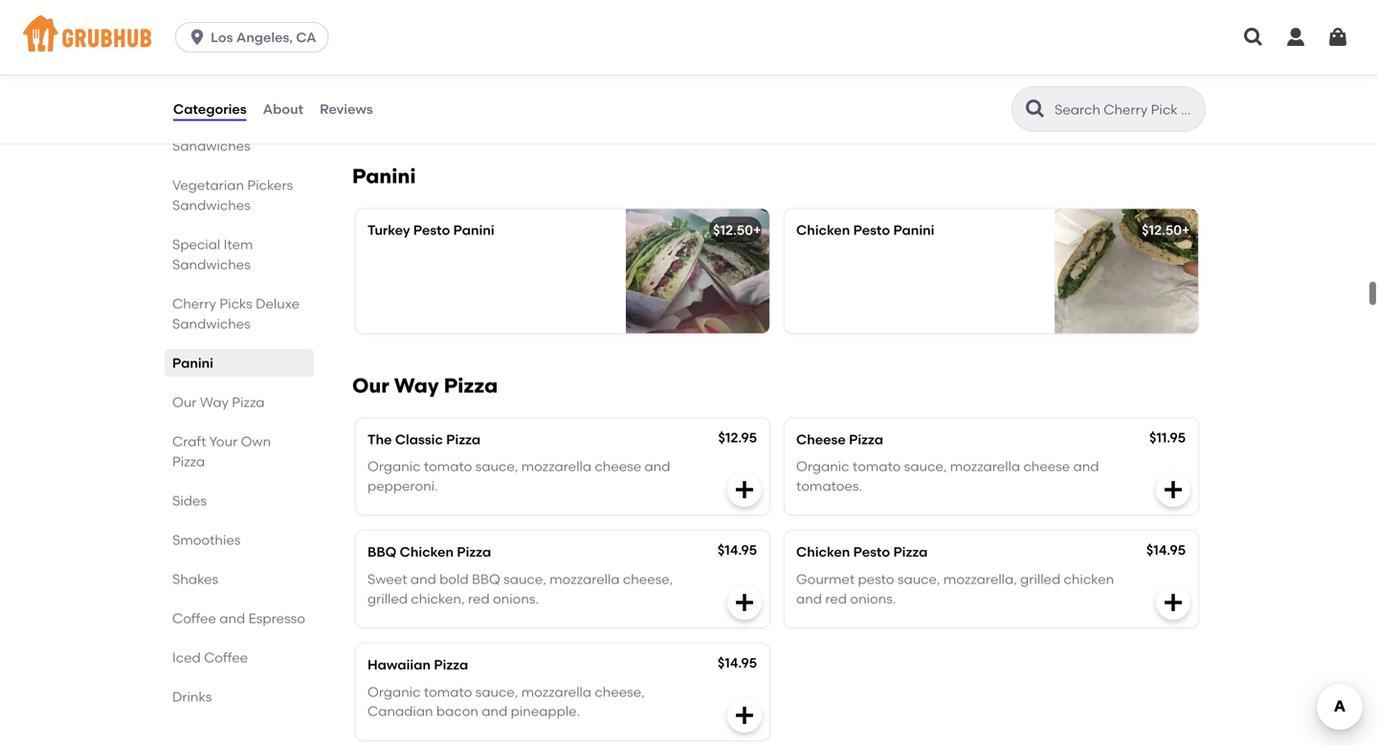 Task type: locate. For each thing, give the bounding box(es) containing it.
bbq up sweet
[[368, 545, 397, 561]]

red down bold on the left of page
[[468, 591, 490, 607]]

tomato inside "organic tomato sauce, mozzarella cheese, canadian bacon and pineapple."
[[424, 685, 472, 701]]

topped
[[672, 67, 720, 84], [866, 87, 914, 103]]

1 horizontal spatial +
[[1182, 222, 1191, 238]]

avocado
[[172, 118, 230, 134]]

and inside marinated chicken breast, bacon, avocado, boiled eggs and mayo topped with blue cheese crumble in flatbread.
[[797, 87, 822, 103]]

and inside gourmet pesto sauce, mozzarella, grilled chicken and red onions.
[[797, 591, 822, 607]]

coffee down shakes
[[172, 611, 216, 627]]

and
[[797, 87, 822, 103], [645, 459, 671, 475], [1074, 459, 1100, 475], [411, 572, 436, 588], [797, 591, 822, 607], [220, 611, 245, 627], [482, 704, 508, 720]]

pepperoni.
[[368, 478, 438, 494]]

organic tomato sauce, mozzarella cheese, canadian bacon and pineapple.
[[368, 685, 645, 720]]

$12.50 + for chicken pesto panini
[[1142, 222, 1191, 238]]

onions. right "chicken,"
[[493, 591, 539, 607]]

$12.95
[[719, 430, 757, 446]]

and inside "organic tomato sauce, mozzarella cheese, canadian bacon and pineapple."
[[482, 704, 508, 720]]

in
[[1086, 87, 1097, 103]]

pesto
[[414, 222, 450, 238], [854, 222, 891, 238], [854, 545, 891, 561]]

0 horizontal spatial way
[[200, 394, 229, 411]]

2 $12.50 + from the left
[[1142, 222, 1191, 238]]

mozzarella for cheese pizza
[[951, 459, 1021, 475]]

3 sandwiches from the top
[[172, 257, 251, 273]]

turkey pesto panini image
[[626, 209, 770, 334]]

deluxe
[[256, 296, 300, 312]]

sandwiches down vegetarian
[[172, 197, 251, 214]]

tomato inside organic tomato sauce, mozzarella cheese and tomatoes.
[[853, 459, 901, 475]]

your
[[209, 434, 238, 450]]

organic for cheese
[[797, 459, 850, 475]]

drinks
[[172, 689, 212, 706]]

boiled
[[1083, 67, 1123, 84]]

special
[[172, 236, 220, 253]]

chicken
[[797, 222, 851, 238], [400, 545, 454, 561], [797, 545, 851, 561]]

+ for turkey pesto panini
[[754, 222, 762, 238]]

topped right tomatoes
[[672, 67, 720, 84]]

own
[[241, 434, 271, 450]]

4 sandwiches from the top
[[172, 316, 251, 332]]

svg image
[[188, 28, 207, 47], [733, 592, 756, 615]]

0 vertical spatial cheese,
[[510, 67, 560, 84]]

0 horizontal spatial +
[[754, 222, 762, 238]]

Search Cherry Pick Cafe search field
[[1053, 101, 1200, 119]]

red down gourmet
[[826, 591, 847, 607]]

mozzarella inside organic tomato sauce, mozzarella cheese and pepperoni.
[[522, 459, 592, 475]]

chicken pesto panini
[[797, 222, 935, 238]]

breast,
[[921, 67, 966, 84]]

our way pizza up your
[[172, 394, 265, 411]]

fresh cut fillet, cream cheese, onion, tomatoes topped with capers,
[[368, 67, 750, 103]]

1 horizontal spatial topped
[[866, 87, 914, 103]]

way up classic
[[394, 374, 439, 398]]

0 horizontal spatial with
[[723, 67, 750, 84]]

0 vertical spatial grilled
[[1021, 572, 1061, 588]]

chicken inside gourmet pesto sauce, mozzarella, grilled chicken and red onions.
[[1064, 572, 1115, 588]]

0 horizontal spatial our way pizza
[[172, 394, 265, 411]]

tomato
[[424, 459, 472, 475], [853, 459, 901, 475], [424, 685, 472, 701]]

organic up pepperoni.
[[368, 459, 421, 475]]

smoothies
[[172, 532, 241, 549]]

turkey
[[368, 222, 410, 238]]

0 vertical spatial svg image
[[188, 28, 207, 47]]

0 horizontal spatial red
[[468, 591, 490, 607]]

our up 'the'
[[352, 374, 389, 398]]

espresso
[[249, 611, 305, 627]]

1 horizontal spatial grilled
[[1021, 572, 1061, 588]]

0 horizontal spatial onions.
[[493, 591, 539, 607]]

0 vertical spatial topped
[[672, 67, 720, 84]]

sauce,
[[476, 459, 518, 475], [905, 459, 947, 475], [504, 572, 547, 588], [898, 572, 941, 588], [476, 685, 518, 701]]

1 horizontal spatial svg image
[[733, 592, 756, 615]]

avocado pickers sandwiches
[[172, 118, 279, 154]]

cheese for organic tomato sauce, mozzarella cheese and pepperoni.
[[595, 459, 642, 475]]

bbq chicken pizza
[[368, 545, 491, 561]]

tomato down cheese pizza
[[853, 459, 901, 475]]

grilled
[[1021, 572, 1061, 588], [368, 591, 408, 607]]

marinated chicken breast, bacon, avocado, boiled eggs and mayo topped with blue cheese crumble in flatbread. button
[[785, 27, 1199, 124]]

tomato for pepperoni.
[[424, 459, 472, 475]]

los angeles, ca button
[[175, 22, 337, 53]]

0 horizontal spatial svg image
[[188, 28, 207, 47]]

reviews button
[[319, 75, 374, 144]]

iced
[[172, 650, 201, 666]]

0 horizontal spatial grilled
[[368, 591, 408, 607]]

2 $12.50 from the left
[[1142, 222, 1182, 238]]

0 vertical spatial coffee
[[172, 611, 216, 627]]

sandwiches down avocado
[[172, 138, 251, 154]]

sandwiches down cherry
[[172, 316, 251, 332]]

1 vertical spatial svg image
[[733, 592, 756, 615]]

grilled right "mozzarella,"
[[1021, 572, 1061, 588]]

cheese inside organic tomato sauce, mozzarella cheese and tomatoes.
[[1024, 459, 1071, 475]]

grilled inside gourmet pesto sauce, mozzarella, grilled chicken and red onions.
[[1021, 572, 1061, 588]]

sandwiches inside vegetarian pickers sandwiches
[[172, 197, 251, 214]]

mayo
[[826, 87, 862, 103]]

main navigation navigation
[[0, 0, 1379, 75]]

way
[[394, 374, 439, 398], [200, 394, 229, 411]]

our way pizza
[[352, 374, 498, 398], [172, 394, 265, 411]]

cheese
[[979, 87, 1025, 103], [595, 459, 642, 475], [1024, 459, 1071, 475]]

sauce, inside gourmet pesto sauce, mozzarella, grilled chicken and red onions.
[[898, 572, 941, 588]]

mozzarella
[[522, 459, 592, 475], [951, 459, 1021, 475], [550, 572, 620, 588], [522, 685, 592, 701]]

tomato down the classic pizza
[[424, 459, 472, 475]]

iced coffee
[[172, 650, 248, 666]]

organic inside organic tomato sauce, mozzarella cheese and pepperoni.
[[368, 459, 421, 475]]

0 horizontal spatial topped
[[672, 67, 720, 84]]

cherry picks deluxe sandwiches
[[172, 296, 300, 332]]

hawaiian
[[368, 657, 431, 674]]

cheese, for cream
[[510, 67, 560, 84]]

about
[[263, 101, 304, 117]]

capers,
[[368, 87, 416, 103]]

pizza
[[444, 374, 498, 398], [232, 394, 265, 411], [446, 432, 481, 448], [849, 432, 884, 448], [172, 454, 205, 470], [457, 545, 491, 561], [894, 545, 928, 561], [434, 657, 468, 674]]

bbq
[[368, 545, 397, 561], [472, 572, 501, 588]]

1 sandwiches from the top
[[172, 138, 251, 154]]

2 + from the left
[[1182, 222, 1191, 238]]

sandwiches inside the avocado pickers sandwiches
[[172, 138, 251, 154]]

1 horizontal spatial $12.50 +
[[1142, 222, 1191, 238]]

1 vertical spatial grilled
[[368, 591, 408, 607]]

tomato up bacon
[[424, 685, 472, 701]]

0 horizontal spatial bbq
[[368, 545, 397, 561]]

sauce, for organic tomato sauce, mozzarella cheese and pepperoni.
[[476, 459, 518, 475]]

onions. down pesto
[[851, 591, 897, 607]]

panini
[[352, 164, 416, 188], [454, 222, 495, 238], [894, 222, 935, 238], [172, 355, 214, 372]]

sauce, inside "organic tomato sauce, mozzarella cheese, canadian bacon and pineapple."
[[476, 685, 518, 701]]

$12.50 +
[[713, 222, 762, 238], [1142, 222, 1191, 238]]

sandwiches for special
[[172, 257, 251, 273]]

sauce, for gourmet pesto sauce, mozzarella, grilled chicken and red onions.
[[898, 572, 941, 588]]

chicken for chicken pesto pizza
[[797, 545, 851, 561]]

onions.
[[493, 591, 539, 607], [851, 591, 897, 607]]

chicken
[[867, 67, 918, 84], [1064, 572, 1115, 588]]

topped right mayo
[[866, 87, 914, 103]]

mozzarella,
[[944, 572, 1018, 588]]

1 onions. from the left
[[493, 591, 539, 607]]

sauce, inside organic tomato sauce, mozzarella cheese and pepperoni.
[[476, 459, 518, 475]]

cheese, for mozzarella
[[595, 685, 645, 701]]

tomato for tomatoes.
[[853, 459, 901, 475]]

bbq right bold on the left of page
[[472, 572, 501, 588]]

our
[[352, 374, 389, 398], [172, 394, 197, 411]]

special item sandwiches
[[172, 236, 253, 273]]

craft
[[172, 434, 206, 450]]

1 horizontal spatial chicken
[[1064, 572, 1115, 588]]

1 vertical spatial pickers
[[247, 177, 293, 193]]

1 $12.50 + from the left
[[713, 222, 762, 238]]

onions. inside gourmet pesto sauce, mozzarella, grilled chicken and red onions.
[[851, 591, 897, 607]]

our way pizza up the classic pizza
[[352, 374, 498, 398]]

mozzarella inside organic tomato sauce, mozzarella cheese and tomatoes.
[[951, 459, 1021, 475]]

sandwiches
[[172, 138, 251, 154], [172, 197, 251, 214], [172, 257, 251, 273], [172, 316, 251, 332]]

0 horizontal spatial $12.50
[[713, 222, 754, 238]]

1 + from the left
[[754, 222, 762, 238]]

organic up tomatoes.
[[797, 459, 850, 475]]

pickers inside the avocado pickers sandwiches
[[234, 118, 279, 134]]

2 vertical spatial cheese,
[[595, 685, 645, 701]]

organic for hawaiian
[[368, 685, 421, 701]]

2 red from the left
[[826, 591, 847, 607]]

about button
[[262, 75, 305, 144]]

1 red from the left
[[468, 591, 490, 607]]

sides
[[172, 493, 207, 509]]

1 horizontal spatial our way pizza
[[352, 374, 498, 398]]

cheese inside organic tomato sauce, mozzarella cheese and pepperoni.
[[595, 459, 642, 475]]

sauce, inside sweet and bold bbq sauce, mozzarella cheese, grilled chicken, red onions.
[[504, 572, 547, 588]]

1 horizontal spatial $12.50
[[1142, 222, 1182, 238]]

2 onions. from the left
[[851, 591, 897, 607]]

1 vertical spatial topped
[[866, 87, 914, 103]]

cheese,
[[510, 67, 560, 84], [623, 572, 673, 588], [595, 685, 645, 701]]

organic inside "organic tomato sauce, mozzarella cheese, canadian bacon and pineapple."
[[368, 685, 421, 701]]

cheese, inside "organic tomato sauce, mozzarella cheese, canadian bacon and pineapple."
[[595, 685, 645, 701]]

0 horizontal spatial $12.50 +
[[713, 222, 762, 238]]

pickers
[[234, 118, 279, 134], [247, 177, 293, 193]]

organic tomato sauce, mozzarella cheese and pepperoni.
[[368, 459, 671, 494]]

fresh
[[368, 67, 402, 84]]

1 horizontal spatial onions.
[[851, 591, 897, 607]]

1 vertical spatial with
[[917, 87, 944, 103]]

cheese, inside fresh cut fillet, cream cheese, onion, tomatoes topped with capers,
[[510, 67, 560, 84]]

flatbread.
[[1100, 87, 1165, 103]]

sauce, inside organic tomato sauce, mozzarella cheese and tomatoes.
[[905, 459, 947, 475]]

1 horizontal spatial with
[[917, 87, 944, 103]]

pickers right vegetarian
[[247, 177, 293, 193]]

pickers for vegetarian pickers sandwiches
[[247, 177, 293, 193]]

+
[[754, 222, 762, 238], [1182, 222, 1191, 238]]

eggs
[[1127, 67, 1158, 84]]

organic inside organic tomato sauce, mozzarella cheese and tomatoes.
[[797, 459, 850, 475]]

pickers down the about
[[234, 118, 279, 134]]

$11.95
[[1150, 430, 1186, 446]]

pizza right classic
[[446, 432, 481, 448]]

our up craft
[[172, 394, 197, 411]]

with left marinated at right top
[[723, 67, 750, 84]]

organic tomato sauce, mozzarella cheese and tomatoes.
[[797, 459, 1100, 494]]

crumble
[[1028, 87, 1082, 103]]

1 horizontal spatial red
[[826, 591, 847, 607]]

1 vertical spatial bbq
[[472, 572, 501, 588]]

1 $12.50 from the left
[[713, 222, 754, 238]]

tomato inside organic tomato sauce, mozzarella cheese and pepperoni.
[[424, 459, 472, 475]]

coffee right iced
[[204, 650, 248, 666]]

2 sandwiches from the top
[[172, 197, 251, 214]]

0 horizontal spatial chicken
[[867, 67, 918, 84]]

pizza right cheese
[[849, 432, 884, 448]]

way up your
[[200, 394, 229, 411]]

with down breast,
[[917, 87, 944, 103]]

pizza down craft
[[172, 454, 205, 470]]

$14.95
[[718, 543, 757, 559], [1147, 543, 1186, 559], [718, 656, 757, 672]]

search icon image
[[1025, 98, 1047, 121]]

pickers inside vegetarian pickers sandwiches
[[247, 177, 293, 193]]

0 vertical spatial chicken
[[867, 67, 918, 84]]

the classic pizza
[[368, 432, 481, 448]]

svg image
[[1243, 26, 1266, 49], [1285, 26, 1308, 49], [1327, 26, 1350, 49], [733, 479, 756, 502], [1162, 479, 1185, 502], [1162, 592, 1185, 615], [733, 705, 756, 728]]

vegetarian pickers sandwiches
[[172, 177, 293, 214]]

organic up canadian
[[368, 685, 421, 701]]

1 vertical spatial cheese,
[[623, 572, 673, 588]]

1 vertical spatial chicken
[[1064, 572, 1115, 588]]

$14.95 for sweet and bold bbq sauce, mozzarella cheese, grilled chicken, red onions.
[[718, 543, 757, 559]]

sandwiches down the "special"
[[172, 257, 251, 273]]

$12.50 for chicken pesto panini
[[1142, 222, 1182, 238]]

0 vertical spatial pickers
[[234, 118, 279, 134]]

cheese, inside sweet and bold bbq sauce, mozzarella cheese, grilled chicken, red onions.
[[623, 572, 673, 588]]

picks
[[220, 296, 253, 312]]

sauce, for organic tomato sauce, mozzarella cheese, canadian bacon and pineapple.
[[476, 685, 518, 701]]

1 horizontal spatial bbq
[[472, 572, 501, 588]]

mozzarella inside "organic tomato sauce, mozzarella cheese, canadian bacon and pineapple."
[[522, 685, 592, 701]]

red
[[468, 591, 490, 607], [826, 591, 847, 607]]

grilled down sweet
[[368, 591, 408, 607]]

$14.95 for organic tomato sauce, mozzarella cheese, canadian bacon and pineapple.
[[718, 656, 757, 672]]

bbq inside sweet and bold bbq sauce, mozzarella cheese, grilled chicken, red onions.
[[472, 572, 501, 588]]

chicken,
[[411, 591, 465, 607]]

sandwiches inside special item sandwiches
[[172, 257, 251, 273]]

0 vertical spatial with
[[723, 67, 750, 84]]



Task type: vqa. For each thing, say whether or not it's contained in the screenshot.
first +
yes



Task type: describe. For each thing, give the bounding box(es) containing it.
the
[[368, 432, 392, 448]]

sandwiches for avocado
[[172, 138, 251, 154]]

+ for chicken pesto panini
[[1182, 222, 1191, 238]]

$14.95 for gourmet pesto sauce, mozzarella, grilled chicken and red onions.
[[1147, 543, 1186, 559]]

los
[[211, 29, 233, 45]]

cheese pizza
[[797, 432, 884, 448]]

canadian
[[368, 704, 433, 720]]

tomatoes
[[606, 67, 669, 84]]

gourmet
[[797, 572, 855, 588]]

with inside fresh cut fillet, cream cheese, onion, tomatoes topped with capers,
[[723, 67, 750, 84]]

categories
[[173, 101, 247, 117]]

fillet,
[[430, 67, 461, 84]]

svg image inside los angeles, ca button
[[188, 28, 207, 47]]

pizza up the classic pizza
[[444, 374, 498, 398]]

mozzarella for the classic pizza
[[522, 459, 592, 475]]

angeles,
[[236, 29, 293, 45]]

blue
[[947, 87, 975, 103]]

sandwiches inside the cherry picks deluxe sandwiches
[[172, 316, 251, 332]]

avocado,
[[1018, 67, 1080, 84]]

mozzarella inside sweet and bold bbq sauce, mozzarella cheese, grilled chicken, red onions.
[[550, 572, 620, 588]]

organic for the
[[368, 459, 421, 475]]

sweet
[[368, 572, 407, 588]]

bold
[[440, 572, 469, 588]]

topped inside marinated chicken breast, bacon, avocado, boiled eggs and mayo topped with blue cheese crumble in flatbread.
[[866, 87, 914, 103]]

$12.50 for turkey pesto panini
[[713, 222, 754, 238]]

cheese
[[797, 432, 846, 448]]

cream
[[464, 67, 507, 84]]

los angeles, ca
[[211, 29, 317, 45]]

$12.50 + for turkey pesto panini
[[713, 222, 762, 238]]

cheese inside marinated chicken breast, bacon, avocado, boiled eggs and mayo topped with blue cheese crumble in flatbread.
[[979, 87, 1025, 103]]

craft your own pizza
[[172, 434, 271, 470]]

tomato for bacon
[[424, 685, 472, 701]]

with inside marinated chicken breast, bacon, avocado, boiled eggs and mayo topped with blue cheese crumble in flatbread.
[[917, 87, 944, 103]]

0 horizontal spatial our
[[172, 394, 197, 411]]

pesto
[[858, 572, 895, 588]]

classic
[[395, 432, 443, 448]]

pickers for avocado pickers sandwiches
[[234, 118, 279, 134]]

pizza up pesto
[[894, 545, 928, 561]]

sauce, for organic tomato sauce, mozzarella cheese and tomatoes.
[[905, 459, 947, 475]]

chicken pesto pizza
[[797, 545, 928, 561]]

mozzarella for hawaiian pizza
[[522, 685, 592, 701]]

pizza up own
[[232, 394, 265, 411]]

ca
[[296, 29, 317, 45]]

sweet and bold bbq sauce, mozzarella cheese, grilled chicken, red onions.
[[368, 572, 673, 607]]

pesto for chicken pesto pizza
[[854, 545, 891, 561]]

red inside gourmet pesto sauce, mozzarella, grilled chicken and red onions.
[[826, 591, 847, 607]]

pizza up bacon
[[434, 657, 468, 674]]

cherry
[[172, 296, 216, 312]]

turkey pesto panini
[[368, 222, 495, 238]]

cheese for organic tomato sauce, mozzarella cheese and tomatoes.
[[1024, 459, 1071, 475]]

gourmet pesto sauce, mozzarella, grilled chicken and red onions.
[[797, 572, 1115, 607]]

marinated chicken breast, bacon, avocado, boiled eggs and mayo topped with blue cheese crumble in flatbread.
[[797, 67, 1165, 103]]

and inside organic tomato sauce, mozzarella cheese and tomatoes.
[[1074, 459, 1100, 475]]

onion,
[[563, 67, 603, 84]]

reviews
[[320, 101, 373, 117]]

tomatoes.
[[797, 478, 863, 494]]

topped inside fresh cut fillet, cream cheese, onion, tomatoes topped with capers,
[[672, 67, 720, 84]]

item
[[224, 236, 253, 253]]

coffee and espresso
[[172, 611, 305, 627]]

grilled inside sweet and bold bbq sauce, mozzarella cheese, grilled chicken, red onions.
[[368, 591, 408, 607]]

vegetarian
[[172, 177, 244, 193]]

red inside sweet and bold bbq sauce, mozzarella cheese, grilled chicken, red onions.
[[468, 591, 490, 607]]

pesto for turkey pesto panini
[[414, 222, 450, 238]]

fresh cut fillet, cream cheese, onion, tomatoes topped with capers, button
[[356, 27, 770, 124]]

pesto for chicken pesto panini
[[854, 222, 891, 238]]

chicken pesto panini image
[[1055, 209, 1199, 334]]

bacon,
[[970, 67, 1015, 84]]

1 horizontal spatial way
[[394, 374, 439, 398]]

bacon
[[437, 704, 479, 720]]

hawaiian pizza
[[368, 657, 468, 674]]

and inside sweet and bold bbq sauce, mozzarella cheese, grilled chicken, red onions.
[[411, 572, 436, 588]]

0 vertical spatial bbq
[[368, 545, 397, 561]]

pizza inside craft your own pizza
[[172, 454, 205, 470]]

1 horizontal spatial our
[[352, 374, 389, 398]]

onions. inside sweet and bold bbq sauce, mozzarella cheese, grilled chicken, red onions.
[[493, 591, 539, 607]]

chicken inside marinated chicken breast, bacon, avocado, boiled eggs and mayo topped with blue cheese crumble in flatbread.
[[867, 67, 918, 84]]

marinated
[[797, 67, 864, 84]]

cut
[[406, 67, 427, 84]]

chicken for chicken pesto panini
[[797, 222, 851, 238]]

and inside organic tomato sauce, mozzarella cheese and pepperoni.
[[645, 459, 671, 475]]

pizza up bold on the left of page
[[457, 545, 491, 561]]

1 vertical spatial coffee
[[204, 650, 248, 666]]

shakes
[[172, 572, 218, 588]]

pineapple.
[[511, 704, 580, 720]]

categories button
[[172, 75, 248, 144]]

sandwiches for vegetarian
[[172, 197, 251, 214]]



